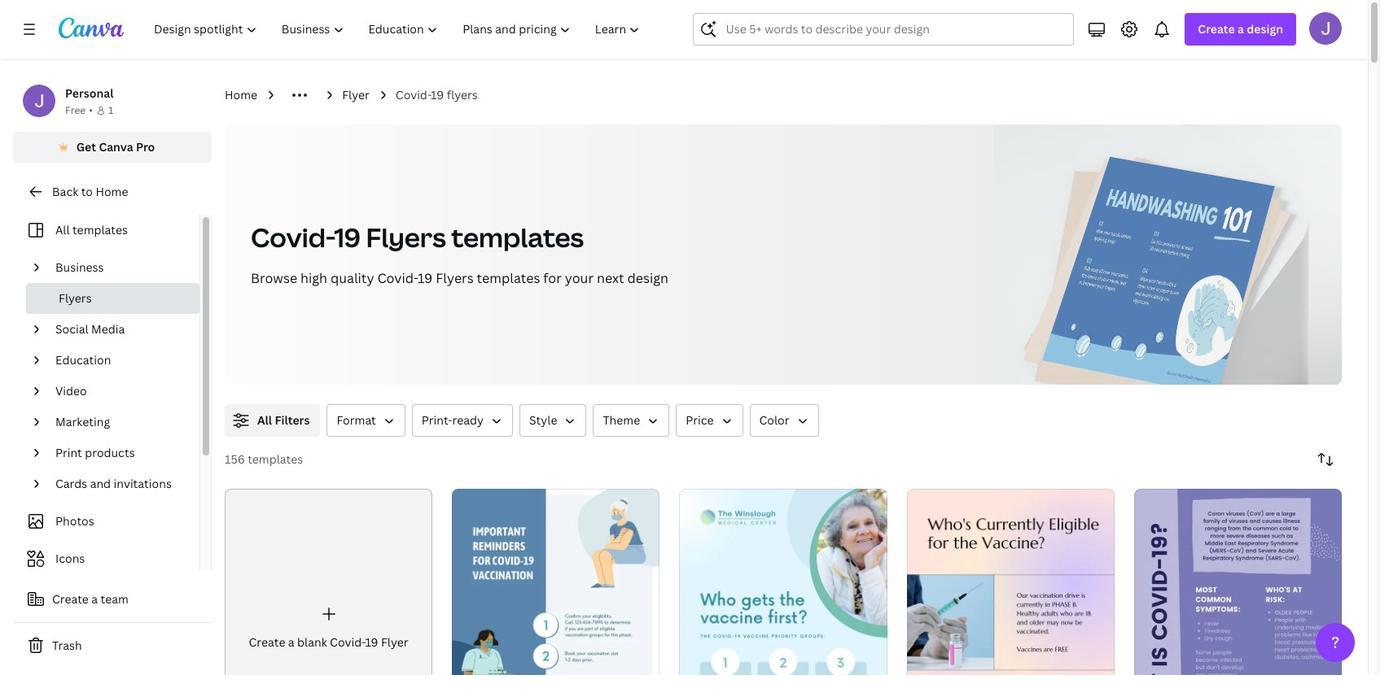 Task type: vqa. For each thing, say whether or not it's contained in the screenshot.
Write
no



Task type: locate. For each thing, give the bounding box(es) containing it.
0 vertical spatial all
[[55, 222, 70, 238]]

0 vertical spatial create
[[1198, 21, 1235, 37]]

covid- up browse
[[251, 220, 334, 255]]

156 templates
[[225, 452, 303, 467]]

19
[[431, 87, 444, 103], [334, 220, 361, 255], [418, 270, 433, 287], [365, 635, 378, 651]]

create inside create a team button
[[52, 592, 89, 607]]

•
[[89, 103, 93, 117]]

1 horizontal spatial a
[[288, 635, 295, 651]]

back to home link
[[13, 176, 212, 208]]

covid-
[[396, 87, 431, 103], [251, 220, 334, 255], [377, 270, 418, 287], [330, 635, 365, 651]]

templates down all filters button
[[248, 452, 303, 467]]

icons
[[55, 551, 85, 567]]

1 vertical spatial flyer
[[381, 635, 408, 651]]

ready
[[452, 413, 484, 428]]

filters
[[275, 413, 310, 428]]

create a team button
[[13, 584, 212, 616]]

templates down back to home
[[72, 222, 128, 238]]

free
[[65, 103, 86, 117]]

to
[[81, 184, 93, 200]]

flyer
[[342, 87, 370, 103], [381, 635, 408, 651]]

19 down the covid-19 flyers templates
[[418, 270, 433, 287]]

all templates link
[[23, 215, 190, 246]]

create inside create a design dropdown button
[[1198, 21, 1235, 37]]

1 horizontal spatial flyer
[[381, 635, 408, 651]]

create inside create a blank covid-19 flyer element
[[249, 635, 285, 651]]

and
[[90, 476, 111, 492]]

create for create a team
[[52, 592, 89, 607]]

covid-19 flyers
[[396, 87, 478, 103]]

flyers up social
[[59, 291, 92, 306]]

all for all templates
[[55, 222, 70, 238]]

print-ready button
[[412, 405, 513, 437]]

0 vertical spatial home
[[225, 87, 257, 103]]

design right the next
[[627, 270, 668, 287]]

print-
[[422, 413, 452, 428]]

media
[[91, 322, 125, 337]]

covid-19 flyers templates image
[[995, 125, 1342, 385], [1042, 157, 1275, 397]]

all templates
[[55, 222, 128, 238]]

social
[[55, 322, 88, 337]]

2 horizontal spatial create
[[1198, 21, 1235, 37]]

1 horizontal spatial create
[[249, 635, 285, 651]]

education link
[[49, 345, 190, 376]]

2 vertical spatial flyers
[[59, 291, 92, 306]]

0 vertical spatial a
[[1238, 21, 1244, 37]]

1 vertical spatial create
[[52, 592, 89, 607]]

156
[[225, 452, 245, 467]]

flyers
[[366, 220, 446, 255], [436, 270, 474, 287], [59, 291, 92, 306]]

a
[[1238, 21, 1244, 37], [91, 592, 98, 607], [288, 635, 295, 651]]

browse
[[251, 270, 297, 287]]

team
[[101, 592, 129, 607]]

photos link
[[23, 507, 190, 537]]

print products link
[[49, 438, 190, 469]]

all filters
[[257, 413, 310, 428]]

design left jacob simon icon
[[1247, 21, 1283, 37]]

all left filters
[[257, 413, 272, 428]]

format
[[337, 413, 376, 428]]

create
[[1198, 21, 1235, 37], [52, 592, 89, 607], [249, 635, 285, 651]]

a inside dropdown button
[[1238, 21, 1244, 37]]

all down back
[[55, 222, 70, 238]]

photos
[[55, 514, 94, 529]]

1 horizontal spatial all
[[257, 413, 272, 428]]

1 vertical spatial home
[[96, 184, 128, 200]]

flyers up browse high quality covid-19 flyers templates for your next design
[[366, 220, 446, 255]]

create a design
[[1198, 21, 1283, 37]]

blue and green illustration clinical friendly safety and direction general health flyer image
[[452, 490, 660, 676]]

0 horizontal spatial flyer
[[342, 87, 370, 103]]

covid- left "flyers"
[[396, 87, 431, 103]]

0 horizontal spatial home
[[96, 184, 128, 200]]

1 vertical spatial a
[[91, 592, 98, 607]]

theme
[[603, 413, 640, 428]]

home
[[225, 87, 257, 103], [96, 184, 128, 200]]

2 vertical spatial create
[[249, 635, 285, 651]]

2 horizontal spatial a
[[1238, 21, 1244, 37]]

0 vertical spatial flyer
[[342, 87, 370, 103]]

print products
[[55, 445, 135, 461]]

1 vertical spatial all
[[257, 413, 272, 428]]

all filters button
[[225, 405, 320, 437]]

1 vertical spatial design
[[627, 270, 668, 287]]

1
[[108, 103, 113, 117]]

19 right blank
[[365, 635, 378, 651]]

design inside dropdown button
[[1247, 21, 1283, 37]]

cards
[[55, 476, 87, 492]]

icons link
[[23, 544, 190, 575]]

2 vertical spatial a
[[288, 635, 295, 651]]

your
[[565, 270, 594, 287]]

create for create a design
[[1198, 21, 1235, 37]]

all inside button
[[257, 413, 272, 428]]

a inside button
[[91, 592, 98, 607]]

templates
[[451, 220, 584, 255], [72, 222, 128, 238], [477, 270, 540, 287], [248, 452, 303, 467]]

0 vertical spatial design
[[1247, 21, 1283, 37]]

pink and purple modern swiss vaccine information general health flyer image
[[907, 490, 1115, 676]]

browse high quality covid-19 flyers templates for your next design
[[251, 270, 668, 287]]

0 horizontal spatial all
[[55, 222, 70, 238]]

1 horizontal spatial design
[[1247, 21, 1283, 37]]

a for blank
[[288, 635, 295, 651]]

a for team
[[91, 592, 98, 607]]

education
[[55, 353, 111, 368]]

1 horizontal spatial home
[[225, 87, 257, 103]]

business link
[[49, 252, 190, 283]]

a for design
[[1238, 21, 1244, 37]]

high
[[300, 270, 327, 287]]

color button
[[750, 405, 819, 437]]

quality
[[331, 270, 374, 287]]

personal
[[65, 86, 114, 101]]

None search field
[[693, 13, 1074, 46]]

design
[[1247, 21, 1283, 37], [627, 270, 668, 287]]

video
[[55, 384, 87, 399]]

all
[[55, 222, 70, 238], [257, 413, 272, 428]]

0 horizontal spatial create
[[52, 592, 89, 607]]

covid- right quality
[[377, 270, 418, 287]]

0 horizontal spatial a
[[91, 592, 98, 607]]

flyers down the covid-19 flyers templates
[[436, 270, 474, 287]]



Task type: describe. For each thing, give the bounding box(es) containing it.
19 left "flyers"
[[431, 87, 444, 103]]

Sort by button
[[1309, 444, 1342, 476]]

theme button
[[593, 405, 670, 437]]

marketing link
[[49, 407, 190, 438]]

jacob simon image
[[1309, 12, 1342, 45]]

create for create a blank covid-19 flyer
[[249, 635, 285, 651]]

blue and green corporate clean vaccine information general health flyer image
[[679, 490, 887, 676]]

social media link
[[49, 314, 190, 345]]

back
[[52, 184, 78, 200]]

create a blank covid-19 flyer link
[[225, 489, 433, 676]]

1 vertical spatial flyers
[[436, 270, 474, 287]]

create a design button
[[1185, 13, 1296, 46]]

trash
[[52, 638, 82, 654]]

create a blank covid-19 flyer
[[249, 635, 408, 651]]

style
[[529, 413, 557, 428]]

next
[[597, 270, 624, 287]]

social media
[[55, 322, 125, 337]]

print-ready
[[422, 413, 484, 428]]

flyers
[[447, 87, 478, 103]]

get
[[76, 139, 96, 155]]

cards and invitations
[[55, 476, 172, 492]]

purple and white what is covid flyer image
[[1134, 489, 1342, 676]]

0 vertical spatial flyers
[[366, 220, 446, 255]]

Search search field
[[726, 14, 1064, 45]]

all for all filters
[[257, 413, 272, 428]]

pro
[[136, 139, 155, 155]]

print
[[55, 445, 82, 461]]

flyer inside create a blank covid-19 flyer element
[[381, 635, 408, 651]]

back to home
[[52, 184, 128, 200]]

cards and invitations link
[[49, 469, 190, 500]]

flyer link
[[342, 86, 370, 104]]

blank
[[297, 635, 327, 651]]

invitations
[[114, 476, 172, 492]]

marketing
[[55, 414, 110, 430]]

home inside back to home link
[[96, 184, 128, 200]]

create a team
[[52, 592, 129, 607]]

color
[[759, 413, 790, 428]]

covid- right blank
[[330, 635, 365, 651]]

0 horizontal spatial design
[[627, 270, 668, 287]]

templates left for
[[477, 270, 540, 287]]

style button
[[520, 405, 587, 437]]

get canva pro
[[76, 139, 155, 155]]

for
[[543, 270, 562, 287]]

home link
[[225, 86, 257, 104]]

templates inside all templates link
[[72, 222, 128, 238]]

products
[[85, 445, 135, 461]]

top level navigation element
[[143, 13, 654, 46]]

price button
[[676, 405, 743, 437]]

business
[[55, 260, 104, 275]]

price
[[686, 413, 714, 428]]

templates up for
[[451, 220, 584, 255]]

format button
[[327, 405, 405, 437]]

create a blank covid-19 flyer element
[[225, 489, 433, 676]]

covid-19 flyers templates
[[251, 220, 584, 255]]

canva
[[99, 139, 133, 155]]

video link
[[49, 376, 190, 407]]

trash link
[[13, 630, 212, 663]]

free •
[[65, 103, 93, 117]]

get canva pro button
[[13, 132, 212, 163]]

19 up quality
[[334, 220, 361, 255]]



